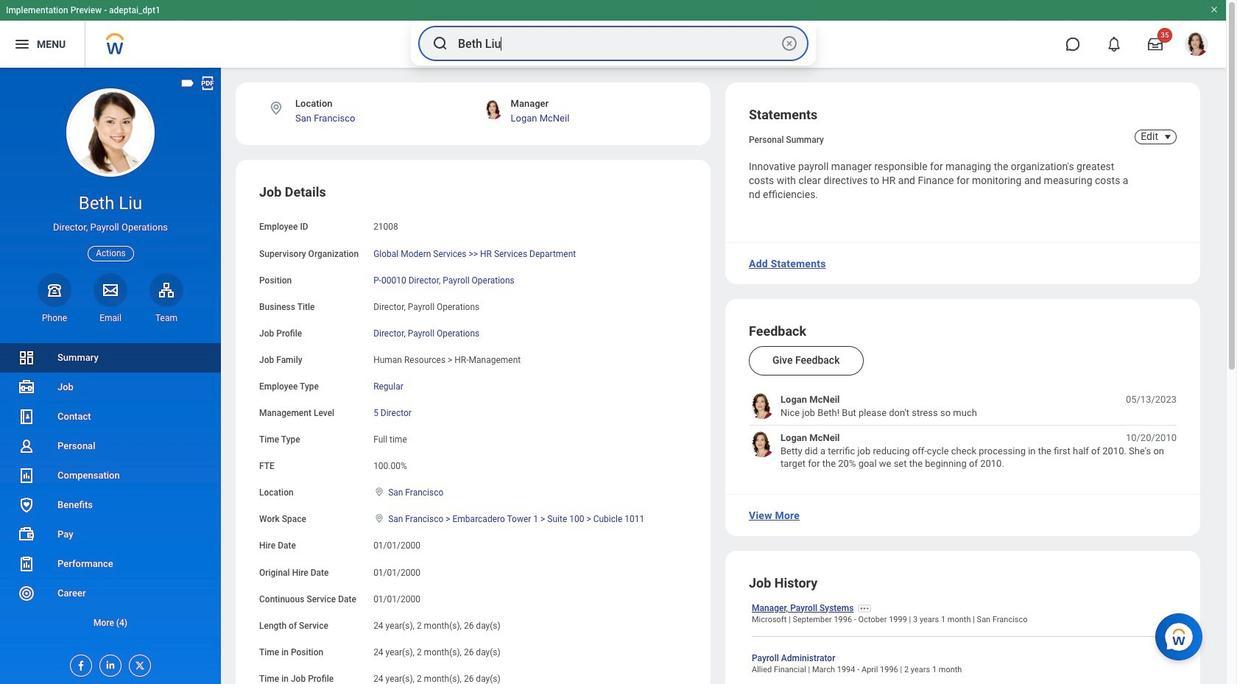 Task type: vqa. For each thing, say whether or not it's contained in the screenshot.
group
yes



Task type: locate. For each thing, give the bounding box(es) containing it.
mail image
[[102, 281, 119, 299]]

employee's photo (logan mcneil) image
[[749, 393, 775, 419], [749, 432, 775, 458]]

group
[[259, 184, 687, 684]]

inbox large image
[[1148, 37, 1163, 52]]

x image
[[130, 655, 146, 672]]

1 horizontal spatial list
[[749, 393, 1177, 470]]

facebook image
[[71, 655, 87, 672]]

personal summary element
[[749, 132, 824, 145]]

caret down image
[[1159, 131, 1177, 143]]

notifications large image
[[1107, 37, 1122, 52]]

0 vertical spatial employee's photo (logan mcneil) image
[[749, 393, 775, 419]]

1 vertical spatial location image
[[373, 487, 385, 497]]

None search field
[[411, 21, 816, 66]]

personal image
[[18, 437, 35, 455]]

navigation pane region
[[0, 68, 221, 684]]

search image
[[432, 35, 449, 52]]

view team image
[[158, 281, 175, 299]]

compensation image
[[18, 467, 35, 485]]

career image
[[18, 585, 35, 602]]

close environment banner image
[[1210, 5, 1219, 14]]

1 employee's photo (logan mcneil) image from the top
[[749, 393, 775, 419]]

job image
[[18, 379, 35, 396]]

2 employee's photo (logan mcneil) image from the top
[[749, 432, 775, 458]]

list
[[0, 343, 221, 638], [749, 393, 1177, 470]]

pay image
[[18, 526, 35, 543]]

profile logan mcneil image
[[1185, 32, 1208, 59]]

x circle image
[[781, 35, 798, 52]]

location image
[[268, 100, 284, 116], [373, 487, 385, 497], [373, 514, 385, 524]]

banner
[[0, 0, 1226, 68]]

team beth liu element
[[149, 312, 183, 324]]

full time element
[[373, 432, 407, 445]]

1 vertical spatial employee's photo (logan mcneil) image
[[749, 432, 775, 458]]

0 vertical spatial location image
[[268, 100, 284, 116]]



Task type: describe. For each thing, give the bounding box(es) containing it.
tag image
[[180, 75, 196, 91]]

summary image
[[18, 349, 35, 367]]

phone beth liu element
[[38, 312, 71, 324]]

Search Workday  search field
[[458, 27, 778, 60]]

phone image
[[44, 281, 65, 299]]

2 vertical spatial location image
[[373, 514, 385, 524]]

contact image
[[18, 408, 35, 426]]

email beth liu element
[[94, 312, 127, 324]]

view printable version (pdf) image
[[200, 75, 216, 91]]

linkedin image
[[100, 655, 116, 671]]

performance image
[[18, 555, 35, 573]]

0 horizontal spatial list
[[0, 343, 221, 638]]

benefits image
[[18, 496, 35, 514]]

justify image
[[13, 35, 31, 53]]



